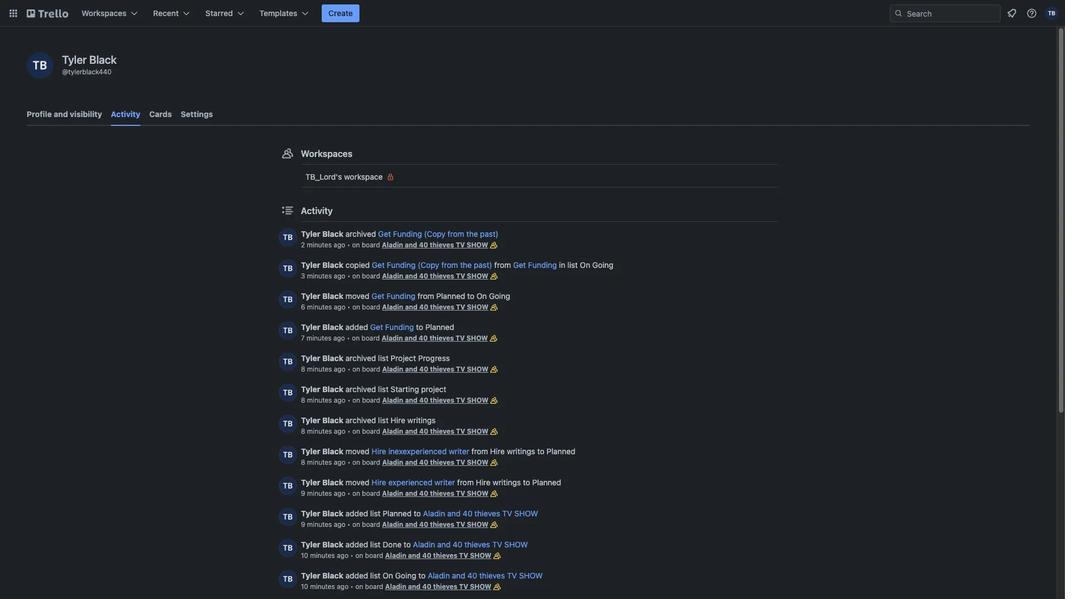 Task type: describe. For each thing, give the bounding box(es) containing it.
black for tyler black archived list project progress
[[322, 353, 343, 363]]

get funding link for to planned
[[370, 322, 414, 332]]

get funding (copy from the past) link for archived
[[378, 229, 499, 239]]

6 minutes ago link
[[301, 303, 346, 311]]

sm image
[[385, 171, 396, 183]]

writings for hire inexexperienced writer
[[507, 447, 535, 456]]

tb_lord's workspace link
[[301, 168, 778, 186]]

ago for all members of the workspace can see and edit this board. image corresponding to tyler black added list done to aladin and 40 thieves tv show
[[337, 552, 349, 560]]

aladin down project
[[382, 365, 403, 373]]

list for hire
[[378, 416, 389, 425]]

tb_lord's
[[305, 172, 342, 181]]

workspace
[[344, 172, 383, 181]]

tyler for tyler black moved hire experienced writer from hire writings to planned
[[301, 478, 320, 487]]

project
[[421, 385, 446, 394]]

funding for tyler black copied get funding (copy from the past) from get funding in list on going
[[387, 260, 416, 270]]

from for tyler black copied get funding (copy from the past) from get funding in list on going
[[441, 260, 458, 270]]

list for project
[[378, 353, 389, 363]]

2 horizontal spatial going
[[592, 260, 614, 270]]

cards
[[149, 109, 172, 119]]

tyler black (tylerblack440) image for archived list hire writings
[[279, 415, 297, 433]]

from for tyler black moved hire inexexperienced writer from hire writings to planned
[[472, 447, 488, 456]]

list right the in
[[568, 260, 578, 270]]

tylerblack440
[[68, 68, 112, 76]]

aladin up experienced on the bottom left
[[382, 458, 403, 467]]

2 horizontal spatial on
[[580, 260, 590, 270]]

added for done
[[346, 540, 368, 549]]

tyler black (tylerblack440) image for archived list starting project
[[279, 384, 297, 402]]

tyler for tyler black @ tylerblack440
[[62, 53, 87, 66]]

cards link
[[149, 104, 172, 124]]

black for tyler black moved hire inexexperienced writer from hire writings to planned
[[322, 447, 343, 456]]

added for funding
[[346, 322, 368, 332]]

tyler for tyler black added get funding to planned
[[301, 322, 320, 332]]

ago for from all members of the workspace can see and edit this board. icon
[[334, 272, 345, 280]]

tyler black copied get funding (copy from the past) from get funding in list on going
[[301, 260, 614, 270]]

8 for tyler black archived list project progress
[[301, 365, 305, 373]]

tyler black archived list starting project
[[301, 385, 446, 394]]

7 minutes ago • on board aladin and 40 thieves tv show
[[301, 334, 488, 342]]

settings
[[181, 109, 213, 119]]

ago for all members of the workspace can see and edit this board. icon corresponding to from hire writings to planned
[[334, 458, 346, 467]]

all members of the workspace can see and edit this board. image for tyler black archived get funding (copy from the past)
[[488, 240, 499, 251]]

8 for tyler black archived list starting project
[[301, 396, 305, 404]]

8 minutes ago link
[[301, 458, 346, 467]]

list for starting
[[378, 385, 389, 394]]

profile and visibility link
[[27, 104, 102, 124]]

hire inexexperienced writer link
[[372, 447, 469, 456]]

black for tyler black moved get funding from planned to on going
[[322, 291, 343, 301]]

writer for hire experienced writer
[[435, 478, 455, 487]]

aladin up tyler black moved get funding from planned to on going
[[382, 272, 403, 280]]

aladin down experienced on the bottom left
[[382, 489, 403, 498]]

2
[[301, 241, 305, 249]]

tyler black (tylerblack440) image for from planned to on going
[[279, 291, 297, 308]]

get funding link for from planned to on going
[[372, 291, 416, 301]]

from for tyler black archived get funding (copy from the past)
[[448, 229, 464, 239]]

funding for tyler black archived get funding (copy from the past)
[[393, 229, 422, 239]]

all members of the workspace can see and edit this board. image for tyler black added list done to aladin and 40 thieves tv show
[[492, 550, 503, 562]]

(copy for archived
[[424, 229, 446, 239]]

black for tyler black added get funding to planned
[[322, 322, 343, 332]]

list for on
[[370, 571, 381, 580]]

0 horizontal spatial activity
[[111, 109, 140, 119]]

10 for tyler black added list on going to aladin and 40 thieves tv show
[[301, 583, 308, 591]]

tyler black added get funding to planned
[[301, 322, 454, 332]]

get for tyler black added get funding to planned
[[370, 322, 383, 332]]

6
[[301, 303, 305, 311]]

tyler black @ tylerblack440
[[62, 53, 117, 76]]

starting
[[391, 385, 419, 394]]

tyler black (tylerblack440) image for moved
[[279, 446, 297, 464]]

ago for from planned to on going's all members of the workspace can see and edit this board. image
[[334, 303, 346, 311]]

tyler black moved hire inexexperienced writer from hire writings to planned
[[301, 447, 576, 456]]

tyler for tyler black added list planned to aladin and 40 thieves tv show
[[301, 509, 320, 518]]

open information menu image
[[1026, 8, 1038, 19]]

8 minutes ago • on board aladin and 40 thieves tv show for starting
[[301, 396, 489, 404]]

tyler black added list planned to aladin and 40 thieves tv show
[[301, 509, 538, 518]]

aladin down tyler black added get funding to planned
[[382, 334, 403, 342]]

recent button
[[147, 4, 197, 22]]

get for tyler black moved get funding from planned to on going
[[372, 291, 385, 301]]

workspaces button
[[75, 4, 144, 22]]

black for tyler black added list on going to aladin and 40 thieves tv show
[[322, 571, 343, 580]]

tyler for tyler black moved get funding from planned to on going
[[301, 291, 320, 301]]

3 minutes ago • on board aladin and 40 thieves tv show
[[301, 272, 488, 280]]

Search field
[[903, 5, 1000, 22]]

tyler for tyler black archived list project progress
[[301, 353, 320, 363]]

tyler black archived list hire writings
[[301, 416, 436, 425]]

(copy for copied
[[418, 260, 439, 270]]

all members of the workspace can see and edit this board. image for from hire writings to planned
[[489, 488, 500, 499]]

0 notifications image
[[1005, 7, 1019, 20]]

0 horizontal spatial going
[[395, 571, 416, 580]]

7 minutes ago link
[[301, 334, 345, 342]]

all members of the workspace can see and edit this board. image for to planned
[[488, 333, 499, 344]]

all members of the workspace can see and edit this board. image for from
[[488, 271, 500, 282]]

aladin down tyler black added list done to aladin and 40 thieves tv show on the left bottom of the page
[[428, 571, 450, 580]]

done
[[383, 540, 402, 549]]

tyler black archived get funding (copy from the past)
[[301, 229, 499, 239]]

workspaces inside popup button
[[82, 8, 127, 18]]

templates button
[[253, 4, 315, 22]]

tyler black (tylerblack440) image for from hire writings to planned
[[279, 477, 297, 495]]

writer for hire inexexperienced writer
[[449, 447, 469, 456]]

progress
[[418, 353, 450, 363]]

10 for tyler black added list done to aladin and 40 thieves tv show
[[301, 552, 308, 560]]

aladin down tyler black moved hire experienced writer from hire writings to planned
[[423, 509, 445, 518]]

added for on
[[346, 571, 368, 580]]

tyler black added list on going to aladin and 40 thieves tv show
[[301, 571, 543, 580]]

black for tyler black added list planned to aladin and 40 thieves tv show
[[322, 509, 343, 518]]

9 minutes ago link
[[301, 489, 346, 498]]



Task type: locate. For each thing, give the bounding box(es) containing it.
0 horizontal spatial on
[[383, 571, 393, 580]]

black
[[89, 53, 117, 66], [322, 229, 343, 239], [322, 260, 343, 270], [322, 291, 343, 301], [322, 322, 343, 332], [322, 353, 343, 363], [322, 385, 343, 394], [322, 416, 343, 425], [322, 447, 343, 456], [322, 478, 343, 487], [322, 509, 343, 518], [322, 540, 343, 549], [322, 571, 343, 580]]

moved down copied
[[346, 291, 370, 301]]

get funding (copy from the past) link up tyler black copied get funding (copy from the past) from get funding in list on going
[[378, 229, 499, 239]]

8 minutes ago • on board aladin and 40 thieves tv show for hire
[[301, 427, 489, 436]]

9 minutes ago • on board aladin and 40 thieves tv show for moved
[[301, 489, 489, 498]]

2 minutes ago • on board aladin and 40 thieves tv show
[[301, 241, 488, 249]]

10 minutes ago • on board aladin and 40 thieves tv show for on
[[301, 583, 492, 591]]

minutes
[[307, 241, 332, 249], [307, 272, 332, 280], [307, 303, 332, 311], [307, 334, 332, 342], [307, 365, 332, 373], [307, 396, 332, 404], [307, 427, 332, 436], [307, 458, 332, 467], [307, 489, 332, 498], [307, 520, 332, 529], [310, 552, 335, 560], [310, 583, 335, 591]]

(copy up tyler black copied get funding (copy from the past) from get funding in list on going
[[424, 229, 446, 239]]

list down tyler black archived list starting project
[[378, 416, 389, 425]]

10 minutes ago • on board aladin and 40 thieves tv show down tyler black added list on going to aladin and 40 thieves tv show on the bottom of the page
[[301, 583, 492, 591]]

create button
[[322, 4, 360, 22]]

8 minutes ago • on board aladin and 40 thieves tv show for project
[[301, 365, 489, 373]]

1 9 minutes ago • on board aladin and 40 thieves tv show from the top
[[301, 489, 489, 498]]

0 horizontal spatial workspaces
[[82, 8, 127, 18]]

aladin up tyler black added list on going to aladin and 40 thieves tv show on the bottom of the page
[[413, 540, 435, 549]]

0 vertical spatial moved
[[346, 291, 370, 301]]

0 vertical spatial activity
[[111, 109, 140, 119]]

to
[[467, 291, 475, 301], [416, 322, 423, 332], [537, 447, 545, 456], [523, 478, 530, 487], [414, 509, 421, 518], [404, 540, 411, 549], [418, 571, 426, 580]]

funding for tyler black moved get funding from planned to on going
[[387, 291, 416, 301]]

4 added from the top
[[346, 571, 368, 580]]

recent
[[153, 8, 179, 18]]

get for tyler black copied get funding (copy from the past) from get funding in list on going
[[372, 260, 385, 270]]

8 minutes ago • on board aladin and 40 thieves tv show down project
[[301, 365, 489, 373]]

3 added from the top
[[346, 540, 368, 549]]

list for done
[[370, 540, 381, 549]]

9 for added list planned to
[[301, 520, 305, 529]]

aladin down done
[[385, 552, 406, 560]]

1 vertical spatial activity
[[301, 206, 333, 216]]

planned
[[436, 291, 465, 301], [425, 322, 454, 332], [547, 447, 576, 456], [532, 478, 561, 487], [383, 509, 412, 518]]

archived for starting
[[346, 385, 376, 394]]

black for tyler black @ tylerblack440
[[89, 53, 117, 66]]

get funding (copy from the past) link
[[378, 229, 499, 239], [372, 260, 492, 270]]

aladin down starting
[[382, 396, 403, 404]]

9 down 8 minutes ago link at bottom left
[[301, 489, 305, 498]]

1 10 minutes ago • on board aladin and 40 thieves tv show from the top
[[301, 552, 492, 560]]

9 minutes ago • on board aladin and 40 thieves tv show
[[301, 489, 489, 498], [301, 520, 489, 529]]

funding up 7 minutes ago • on board aladin and 40 thieves tv show
[[385, 322, 414, 332]]

9 minutes ago • on board aladin and 40 thieves tv show up done
[[301, 520, 489, 529]]

moved down tyler black archived list hire writings
[[346, 447, 370, 456]]

2 10 from the top
[[301, 583, 308, 591]]

all members of the workspace can see and edit this board. image for tyler black added list planned to aladin and 40 thieves tv show
[[489, 519, 500, 530]]

added
[[346, 322, 368, 332], [346, 509, 368, 518], [346, 540, 368, 549], [346, 571, 368, 580]]

on right the in
[[580, 260, 590, 270]]

aladin down tyler black moved get funding from planned to on going
[[382, 303, 403, 311]]

8 minutes ago • on board aladin and 40 thieves tv show down 'inexexperienced'
[[301, 458, 489, 467]]

1 vertical spatial 9 minutes ago • on board aladin and 40 thieves tv show
[[301, 520, 489, 529]]

2 added from the top
[[346, 509, 368, 518]]

list left done
[[370, 540, 381, 549]]

8 minutes ago • on board aladin and 40 thieves tv show
[[301, 365, 489, 373], [301, 396, 489, 404], [301, 427, 489, 436], [301, 458, 489, 467]]

writer
[[449, 447, 469, 456], [435, 478, 455, 487]]

tyler black (tylerblack440) image
[[1045, 7, 1059, 20], [279, 322, 297, 340], [279, 384, 297, 402], [279, 415, 297, 433], [279, 446, 297, 464]]

the for copied
[[460, 260, 472, 270]]

1 horizontal spatial workspaces
[[301, 149, 353, 159]]

1 vertical spatial (copy
[[418, 260, 439, 270]]

writings
[[407, 416, 436, 425], [507, 447, 535, 456], [493, 478, 521, 487]]

@
[[62, 68, 68, 76]]

aladin and 40 thieves tv show link
[[382, 241, 488, 249], [382, 272, 488, 280], [382, 303, 489, 311], [382, 334, 488, 342], [382, 365, 489, 373], [382, 396, 489, 404], [382, 427, 489, 436], [382, 458, 489, 467], [382, 489, 489, 498], [423, 509, 538, 518], [382, 520, 489, 529], [413, 540, 528, 549], [385, 552, 492, 560], [428, 571, 543, 580], [385, 583, 492, 591]]

0 vertical spatial 10 minutes ago • on board aladin and 40 thieves tv show
[[301, 552, 492, 560]]

all members of the workspace can see and edit this board. image for tyler black added list on going to aladin and 40 thieves tv show
[[492, 581, 503, 593]]

1 vertical spatial writer
[[435, 478, 455, 487]]

tyler for tyler black added list done to aladin and 40 thieves tv show
[[301, 540, 320, 549]]

2 vertical spatial going
[[395, 571, 416, 580]]

3 8 minutes ago • on board aladin and 40 thieves tv show from the top
[[301, 427, 489, 436]]

aladin down tyler black added list on going to aladin and 40 thieves tv show on the bottom of the page
[[385, 583, 406, 591]]

show
[[467, 241, 488, 249], [467, 272, 488, 280], [467, 303, 489, 311], [467, 334, 488, 342], [467, 365, 489, 373], [467, 396, 489, 404], [467, 427, 489, 436], [467, 458, 489, 467], [467, 489, 489, 498], [514, 509, 538, 518], [467, 520, 489, 529], [504, 540, 528, 549], [470, 552, 492, 560], [519, 571, 543, 580], [470, 583, 492, 591]]

archived up tyler black archived list hire writings
[[346, 385, 376, 394]]

get funding link up 7 minutes ago • on board aladin and 40 thieves tv show
[[370, 322, 414, 332]]

archived for funding
[[346, 229, 376, 239]]

black for tyler black archived list hire writings
[[322, 416, 343, 425]]

all members of the workspace can see and edit this board. image for from hire writings to planned
[[489, 457, 500, 468]]

going down tyler black added list done to aladin and 40 thieves tv show on the left bottom of the page
[[395, 571, 416, 580]]

workspaces up tyler black @ tylerblack440
[[82, 8, 127, 18]]

get funding link
[[513, 260, 557, 270], [372, 291, 416, 301], [370, 322, 414, 332]]

past) for tyler black archived get funding (copy from the past)
[[480, 229, 499, 239]]

•
[[347, 241, 350, 249], [347, 272, 350, 280], [347, 303, 351, 311], [347, 334, 350, 342], [347, 365, 351, 373], [347, 396, 351, 404], [347, 427, 351, 436], [347, 458, 351, 467], [347, 489, 351, 498], [347, 520, 351, 529], [350, 552, 354, 560], [350, 583, 354, 591]]

4 archived from the top
[[346, 416, 376, 425]]

1 vertical spatial 9
[[301, 520, 305, 529]]

0 vertical spatial get funding (copy from the past) link
[[378, 229, 499, 239]]

1 horizontal spatial going
[[489, 291, 510, 301]]

tyler for tyler black moved hire inexexperienced writer from hire writings to planned
[[301, 447, 320, 456]]

0 vertical spatial past)
[[480, 229, 499, 239]]

black for tyler black added list done to aladin and 40 thieves tv show
[[322, 540, 343, 549]]

create
[[328, 8, 353, 18]]

2 vertical spatial on
[[383, 571, 393, 580]]

hire experienced writer link
[[372, 478, 455, 487]]

2 8 from the top
[[301, 396, 305, 404]]

black inside tyler black @ tylerblack440
[[89, 53, 117, 66]]

activity link
[[111, 104, 140, 126]]

0 vertical spatial going
[[592, 260, 614, 270]]

tyler black (tylerblack440) image for tyler black added list on going to aladin and 40 thieves tv show
[[279, 570, 297, 588]]

back to home image
[[27, 4, 68, 22]]

funding up 2 minutes ago • on board aladin and 40 thieves tv show
[[393, 229, 422, 239]]

funding up 6 minutes ago • on board aladin and 40 thieves tv show
[[387, 291, 416, 301]]

starred button
[[199, 4, 251, 22]]

list down hire experienced writer link
[[370, 509, 381, 518]]

tyler for tyler black archived list starting project
[[301, 385, 320, 394]]

archived up tyler black archived list starting project
[[346, 353, 376, 363]]

get funding link left the in
[[513, 260, 557, 270]]

black for tyler black archived list starting project
[[322, 385, 343, 394]]

ago for to planned's all members of the workspace can see and edit this board. image
[[333, 334, 345, 342]]

list
[[568, 260, 578, 270], [378, 353, 389, 363], [378, 385, 389, 394], [378, 416, 389, 425], [370, 509, 381, 518], [370, 540, 381, 549], [370, 571, 381, 580]]

10 minutes ago • on board aladin and 40 thieves tv show for done
[[301, 552, 492, 560]]

get funding link up 6 minutes ago • on board aladin and 40 thieves tv show
[[372, 291, 416, 301]]

tyler black moved hire experienced writer from hire writings to planned
[[301, 478, 561, 487]]

copied
[[346, 260, 370, 270]]

get left the in
[[513, 260, 526, 270]]

moved left experienced on the bottom left
[[346, 478, 370, 487]]

all members of the workspace can see and edit this board. image
[[488, 240, 499, 251], [488, 271, 500, 282], [489, 395, 500, 406], [489, 426, 500, 437], [489, 457, 500, 468], [492, 581, 503, 593]]

activity
[[111, 109, 140, 119], [301, 206, 333, 216]]

archived for project
[[346, 353, 376, 363]]

3 archived from the top
[[346, 385, 376, 394]]

all members of the workspace can see and edit this board. image for from planned to on going
[[489, 302, 500, 313]]

2 vertical spatial writings
[[493, 478, 521, 487]]

get up 3 minutes ago • on board aladin and 40 thieves tv show
[[372, 260, 385, 270]]

settings link
[[181, 104, 213, 124]]

1 moved from the top
[[346, 291, 370, 301]]

0 vertical spatial on
[[580, 260, 590, 270]]

tyler black moved get funding from planned to on going
[[301, 291, 510, 301]]

1 vertical spatial get funding link
[[372, 291, 416, 301]]

profile
[[27, 109, 52, 119]]

8
[[301, 365, 305, 373], [301, 396, 305, 404], [301, 427, 305, 436], [301, 458, 305, 467]]

starred
[[205, 8, 233, 18]]

on
[[352, 241, 360, 249], [352, 272, 360, 280], [352, 303, 360, 311], [352, 334, 360, 342], [352, 365, 360, 373], [352, 396, 360, 404], [352, 427, 360, 436], [352, 458, 360, 467], [352, 489, 360, 498], [352, 520, 360, 529], [355, 552, 363, 560], [355, 583, 363, 591]]

archived for hire
[[346, 416, 376, 425]]

get
[[378, 229, 391, 239], [372, 260, 385, 270], [513, 260, 526, 270], [372, 291, 385, 301], [370, 322, 383, 332]]

past)
[[480, 229, 499, 239], [474, 260, 492, 270]]

ago for tyler black added list on going to aladin and 40 thieves tv show's all members of the workspace can see and edit this board. icon
[[337, 583, 349, 591]]

1 vertical spatial the
[[460, 260, 472, 270]]

1 vertical spatial moved
[[346, 447, 370, 456]]

writer down tyler black moved hire inexexperienced writer from hire writings to planned
[[435, 478, 455, 487]]

4 8 from the top
[[301, 458, 305, 467]]

on
[[580, 260, 590, 270], [477, 291, 487, 301], [383, 571, 393, 580]]

tyler inside tyler black @ tylerblack440
[[62, 53, 87, 66]]

tyler black (tylerblack440) image for tyler black archived get funding (copy from the past)
[[279, 229, 297, 246]]

tyler black (tylerblack440) image for tyler black added list done to aladin and 40 thieves tv show
[[279, 539, 297, 557]]

on down done
[[383, 571, 393, 580]]

9
[[301, 489, 305, 498], [301, 520, 305, 529]]

archived
[[346, 229, 376, 239], [346, 353, 376, 363], [346, 385, 376, 394], [346, 416, 376, 425]]

visibility
[[70, 109, 102, 119]]

10 minutes ago • on board aladin and 40 thieves tv show down done
[[301, 552, 492, 560]]

aladin down tyler black archived list hire writings
[[382, 427, 403, 436]]

tyler
[[62, 53, 87, 66], [301, 229, 320, 239], [301, 260, 320, 270], [301, 291, 320, 301], [301, 322, 320, 332], [301, 353, 320, 363], [301, 385, 320, 394], [301, 416, 320, 425], [301, 447, 320, 456], [301, 478, 320, 487], [301, 509, 320, 518], [301, 540, 320, 549], [301, 571, 320, 580]]

4 8 minutes ago • on board aladin and 40 thieves tv show from the top
[[301, 458, 489, 467]]

1 8 minutes ago • on board aladin and 40 thieves tv show from the top
[[301, 365, 489, 373]]

going down tyler black copied get funding (copy from the past) from get funding in list on going
[[489, 291, 510, 301]]

the
[[466, 229, 478, 239], [460, 260, 472, 270]]

tyler black archived list project progress
[[301, 353, 450, 363]]

2 archived from the top
[[346, 353, 376, 363]]

primary element
[[0, 0, 1065, 27]]

2 10 minutes ago • on board aladin and 40 thieves tv show from the top
[[301, 583, 492, 591]]

0 vertical spatial (copy
[[424, 229, 446, 239]]

aladin down tyler black archived get funding (copy from the past) at the left of page
[[382, 241, 403, 249]]

funding
[[393, 229, 422, 239], [387, 260, 416, 270], [528, 260, 557, 270], [387, 291, 416, 301], [385, 322, 414, 332]]

3 minutes ago link
[[301, 272, 345, 280]]

activity left 'cards'
[[111, 109, 140, 119]]

3 moved from the top
[[346, 478, 370, 487]]

on down tyler black copied get funding (copy from the past) from get funding in list on going
[[477, 291, 487, 301]]

board
[[362, 241, 380, 249], [362, 272, 380, 280], [362, 303, 380, 311], [362, 334, 380, 342], [362, 365, 380, 373], [362, 396, 380, 404], [362, 427, 380, 436], [362, 458, 380, 467], [362, 489, 380, 498], [362, 520, 380, 529], [365, 552, 383, 560], [365, 583, 383, 591]]

1 10 from the top
[[301, 552, 308, 560]]

0 vertical spatial get funding link
[[513, 260, 557, 270]]

3 8 from the top
[[301, 427, 305, 436]]

3
[[301, 272, 305, 280]]

1 9 from the top
[[301, 489, 305, 498]]

going right the in
[[592, 260, 614, 270]]

get up 2 minutes ago • on board aladin and 40 thieves tv show
[[378, 229, 391, 239]]

experienced
[[388, 478, 432, 487]]

8 for tyler black archived list hire writings
[[301, 427, 305, 436]]

1 vertical spatial 10 minutes ago • on board aladin and 40 thieves tv show
[[301, 583, 492, 591]]

in
[[559, 260, 565, 270]]

1 vertical spatial writings
[[507, 447, 535, 456]]

2 9 from the top
[[301, 520, 305, 529]]

list left starting
[[378, 385, 389, 394]]

0 vertical spatial 9 minutes ago • on board aladin and 40 thieves tv show
[[301, 489, 489, 498]]

from
[[448, 229, 464, 239], [441, 260, 458, 270], [494, 260, 511, 270], [418, 291, 434, 301], [472, 447, 488, 456], [457, 478, 474, 487]]

archived up copied
[[346, 229, 376, 239]]

get funding (copy from the past) link up 3 minutes ago • on board aladin and 40 thieves tv show
[[372, 260, 492, 270]]

0 vertical spatial workspaces
[[82, 8, 127, 18]]

moved
[[346, 291, 370, 301], [346, 447, 370, 456], [346, 478, 370, 487]]

added for planned
[[346, 509, 368, 518]]

archived down tyler black archived list starting project
[[346, 416, 376, 425]]

the for archived
[[466, 229, 478, 239]]

get up 6 minutes ago • on board aladin and 40 thieves tv show
[[372, 291, 385, 301]]

1 vertical spatial on
[[477, 291, 487, 301]]

8 minutes ago • on board aladin and 40 thieves tv show down starting
[[301, 396, 489, 404]]

0 vertical spatial writings
[[407, 416, 436, 425]]

tyler black added list done to aladin and 40 thieves tv show
[[301, 540, 528, 549]]

tyler for tyler black copied get funding (copy from the past) from get funding in list on going
[[301, 260, 320, 270]]

10 minutes ago • on board aladin and 40 thieves tv show
[[301, 552, 492, 560], [301, 583, 492, 591]]

get funding (copy from the past) link for copied
[[372, 260, 492, 270]]

tv
[[456, 241, 465, 249], [456, 272, 465, 280], [456, 303, 465, 311], [456, 334, 465, 342], [456, 365, 465, 373], [456, 396, 465, 404], [456, 427, 465, 436], [456, 458, 465, 467], [456, 489, 465, 498], [502, 509, 512, 518], [456, 520, 465, 529], [492, 540, 502, 549], [459, 552, 468, 560], [507, 571, 517, 580], [459, 583, 468, 591]]

past) for tyler black copied get funding (copy from the past) from get funding in list on going
[[474, 260, 492, 270]]

0 vertical spatial writer
[[449, 447, 469, 456]]

0 vertical spatial 9
[[301, 489, 305, 498]]

2 9 minutes ago • on board aladin and 40 thieves tv show from the top
[[301, 520, 489, 529]]

tyler black (tylerblack440) image for tyler black added list planned to aladin and 40 thieves tv show
[[279, 508, 297, 526]]

tb_lord's workspace
[[305, 172, 383, 181]]

1 vertical spatial get funding (copy from the past) link
[[372, 260, 492, 270]]

black for tyler black copied get funding (copy from the past) from get funding in list on going
[[322, 260, 343, 270]]

all members of the workspace can see and edit this board. image
[[489, 302, 500, 313], [488, 333, 499, 344], [489, 364, 500, 375], [489, 488, 500, 499], [489, 519, 500, 530], [492, 550, 503, 562]]

8 minutes ago • on board aladin and 40 thieves tv show down tyler black archived list hire writings
[[301, 427, 489, 436]]

1 vertical spatial 10
[[301, 583, 308, 591]]

funding for tyler black added get funding to planned
[[385, 322, 414, 332]]

2 moved from the top
[[346, 447, 370, 456]]

get up 7 minutes ago • on board aladin and 40 thieves tv show
[[370, 322, 383, 332]]

1 vertical spatial workspaces
[[301, 149, 353, 159]]

templates
[[260, 8, 297, 18]]

2 vertical spatial moved
[[346, 478, 370, 487]]

2 vertical spatial get funding link
[[370, 322, 414, 332]]

0 vertical spatial 10
[[301, 552, 308, 560]]

going
[[592, 260, 614, 270], [489, 291, 510, 301], [395, 571, 416, 580]]

tyler black (tylerblack440) image
[[27, 52, 53, 79], [279, 229, 297, 246], [279, 260, 297, 277], [279, 291, 297, 308], [279, 353, 297, 371], [279, 477, 297, 495], [279, 508, 297, 526], [279, 539, 297, 557], [279, 570, 297, 588]]

list for planned
[[370, 509, 381, 518]]

search image
[[894, 9, 903, 18]]

9 for moved
[[301, 489, 305, 498]]

activity up 2 minutes ago link
[[301, 206, 333, 216]]

1 vertical spatial going
[[489, 291, 510, 301]]

1 archived from the top
[[346, 229, 376, 239]]

1 added from the top
[[346, 322, 368, 332]]

tyler for tyler black added list on going to aladin and 40 thieves tv show
[[301, 571, 320, 580]]

tyler for tyler black archived get funding (copy from the past)
[[301, 229, 320, 239]]

9 minutes ago • on board aladin and 40 thieves tv show for added list planned to
[[301, 520, 489, 529]]

aladin
[[382, 241, 403, 249], [382, 272, 403, 280], [382, 303, 403, 311], [382, 334, 403, 342], [382, 365, 403, 373], [382, 396, 403, 404], [382, 427, 403, 436], [382, 458, 403, 467], [382, 489, 403, 498], [423, 509, 445, 518], [382, 520, 403, 529], [413, 540, 435, 549], [385, 552, 406, 560], [428, 571, 450, 580], [385, 583, 406, 591]]

7
[[301, 334, 305, 342]]

10
[[301, 552, 308, 560], [301, 583, 308, 591]]

ago for all members of the workspace can see and edit this board. image associated with from hire writings to planned
[[334, 489, 346, 498]]

9 minutes ago • on board aladin and 40 thieves tv show down experienced on the bottom left
[[301, 489, 489, 498]]

ago for tyler black archived get funding (copy from the past) all members of the workspace can see and edit this board. icon
[[334, 241, 345, 249]]

profile and visibility
[[27, 109, 102, 119]]

1 vertical spatial past)
[[474, 260, 492, 270]]

list down tyler black added list done to aladin and 40 thieves tv show on the left bottom of the page
[[370, 571, 381, 580]]

funding left the in
[[528, 260, 557, 270]]

0 vertical spatial the
[[466, 229, 478, 239]]

thieves
[[430, 241, 454, 249], [430, 272, 454, 280], [430, 303, 454, 311], [430, 334, 454, 342], [430, 365, 454, 373], [430, 396, 454, 404], [430, 427, 454, 436], [430, 458, 454, 467], [430, 489, 454, 498], [475, 509, 500, 518], [430, 520, 454, 529], [465, 540, 490, 549], [433, 552, 457, 560], [479, 571, 505, 580], [433, 583, 457, 591]]

tyler black (tylerblack440) image for added
[[279, 322, 297, 340]]

moved for get funding
[[346, 291, 370, 301]]

black for tyler black archived get funding (copy from the past)
[[322, 229, 343, 239]]

black for tyler black moved hire experienced writer from hire writings to planned
[[322, 478, 343, 487]]

moved for hire experienced writer
[[346, 478, 370, 487]]

inexexperienced
[[388, 447, 447, 456]]

9 down 9 minutes ago 'link'
[[301, 520, 305, 529]]

6 minutes ago • on board aladin and 40 thieves tv show
[[301, 303, 489, 311]]

writings for hire experienced writer
[[493, 478, 521, 487]]

tyler for tyler black archived list hire writings
[[301, 416, 320, 425]]

1 horizontal spatial activity
[[301, 206, 333, 216]]

1 horizontal spatial on
[[477, 291, 487, 301]]

from for tyler black moved hire experienced writer from hire writings to planned
[[457, 478, 474, 487]]

(copy
[[424, 229, 446, 239], [418, 260, 439, 270]]

writer right 'inexexperienced'
[[449, 447, 469, 456]]

workspaces up tb_lord's
[[301, 149, 353, 159]]

1 8 from the top
[[301, 365, 305, 373]]

workspaces
[[82, 8, 127, 18], [301, 149, 353, 159]]

tyler black (tylerblack440) image for from
[[279, 260, 297, 277]]

40
[[419, 241, 428, 249], [419, 272, 428, 280], [419, 303, 428, 311], [419, 334, 428, 342], [419, 365, 428, 373], [419, 396, 428, 404], [419, 427, 428, 436], [419, 458, 428, 467], [419, 489, 428, 498], [463, 509, 473, 518], [419, 520, 428, 529], [453, 540, 463, 549], [422, 552, 431, 560], [468, 571, 477, 580], [422, 583, 431, 591]]

get for tyler black archived get funding (copy from the past)
[[378, 229, 391, 239]]

aladin up done
[[382, 520, 403, 529]]

hire
[[391, 416, 405, 425], [372, 447, 386, 456], [490, 447, 505, 456], [372, 478, 386, 487], [476, 478, 491, 487]]

(copy up 3 minutes ago • on board aladin and 40 thieves tv show
[[418, 260, 439, 270]]

funding up 3 minutes ago • on board aladin and 40 thieves tv show
[[387, 260, 416, 270]]

2 8 minutes ago • on board aladin and 40 thieves tv show from the top
[[301, 396, 489, 404]]

moved for hire inexexperienced writer
[[346, 447, 370, 456]]

list left project
[[378, 353, 389, 363]]

project
[[391, 353, 416, 363]]

ago
[[334, 241, 345, 249], [334, 272, 345, 280], [334, 303, 346, 311], [333, 334, 345, 342], [334, 365, 346, 373], [334, 396, 346, 404], [334, 427, 346, 436], [334, 458, 346, 467], [334, 489, 346, 498], [334, 520, 346, 529], [337, 552, 349, 560], [337, 583, 349, 591]]

ago for all members of the workspace can see and edit this board. image associated with tyler black added list planned to aladin and 40 thieves tv show
[[334, 520, 346, 529]]

and
[[54, 109, 68, 119], [405, 241, 417, 249], [405, 272, 417, 280], [405, 303, 418, 311], [405, 334, 417, 342], [405, 365, 418, 373], [405, 396, 418, 404], [405, 427, 418, 436], [405, 458, 418, 467], [405, 489, 418, 498], [447, 509, 461, 518], [405, 520, 418, 529], [437, 540, 451, 549], [408, 552, 421, 560], [452, 571, 465, 580], [408, 583, 421, 591]]

2 minutes ago link
[[301, 241, 345, 249]]



Task type: vqa. For each thing, say whether or not it's contained in the screenshot.


